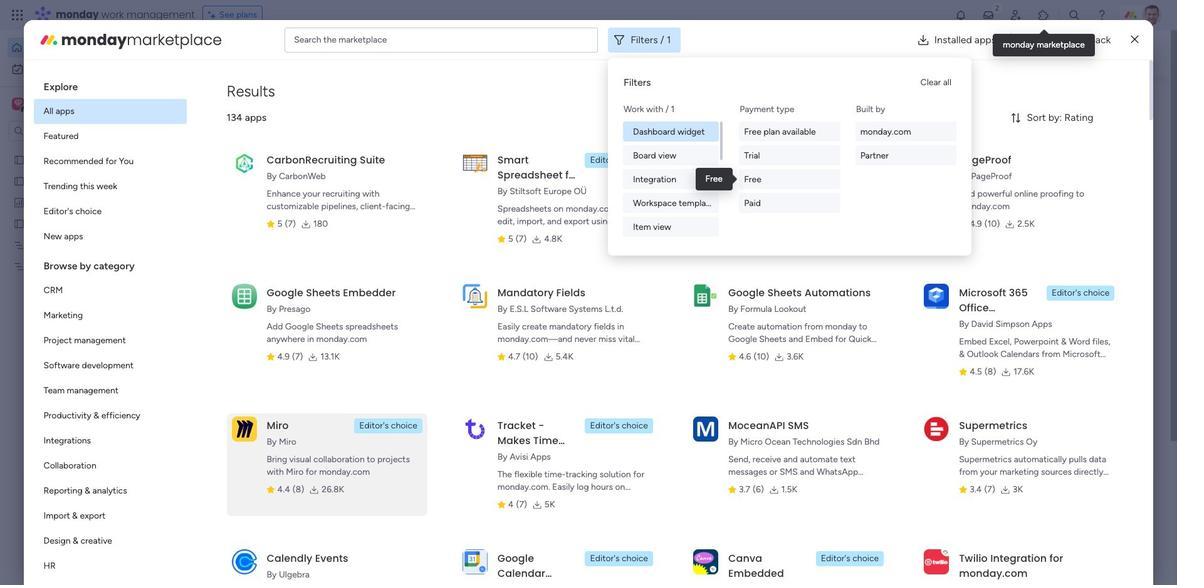 Task type: vqa. For each thing, say whether or not it's contained in the screenshot.
first Terry Turtle image from the top
yes



Task type: describe. For each thing, give the bounding box(es) containing it.
1 vertical spatial component image
[[247, 402, 258, 413]]

templates image image
[[944, 252, 1109, 339]]

Search in workspace field
[[26, 124, 105, 138]]

public dashboard image
[[13, 196, 25, 208]]

monday marketplace image
[[39, 30, 59, 50]]

dapulse x slim image
[[1131, 32, 1139, 47]]

1 public board image from the top
[[13, 154, 25, 165]]

2 heading from the top
[[34, 249, 187, 278]]

v2 user feedback image
[[943, 47, 952, 61]]

2 check circle image from the top
[[952, 134, 960, 143]]

2 public board image from the top
[[13, 175, 25, 187]]

workspace selection element
[[12, 97, 105, 113]]

monday marketplace image
[[1037, 9, 1050, 21]]

1 horizontal spatial component image
[[690, 249, 701, 260]]

public dashboard image
[[690, 229, 703, 243]]

3 public board image from the top
[[13, 218, 25, 229]]

quick search results list box
[[231, 117, 903, 437]]

workspace image
[[12, 97, 24, 111]]

search everything image
[[1068, 9, 1081, 21]]

select product image
[[11, 9, 24, 21]]



Task type: locate. For each thing, give the bounding box(es) containing it.
0 vertical spatial heading
[[34, 70, 187, 99]]

check circle image
[[952, 118, 960, 127], [952, 134, 960, 143]]

1 vertical spatial public board image
[[13, 175, 25, 187]]

circle o image
[[952, 150, 960, 159]]

workspace image
[[14, 97, 22, 111]]

see plans image
[[208, 8, 219, 22]]

notifications image
[[955, 9, 967, 21]]

option
[[8, 38, 152, 58], [8, 59, 152, 79], [34, 99, 187, 124], [34, 124, 187, 149], [0, 148, 160, 151], [34, 149, 187, 174], [34, 174, 187, 199], [34, 199, 187, 224], [34, 224, 187, 249], [34, 278, 187, 303], [34, 303, 187, 328], [34, 328, 187, 354], [34, 354, 187, 379], [34, 379, 187, 404], [34, 404, 187, 429], [34, 429, 187, 454], [34, 454, 187, 479], [34, 479, 187, 504], [34, 504, 187, 529], [34, 529, 187, 554], [34, 554, 187, 579]]

0 vertical spatial terry turtle image
[[261, 515, 286, 540]]

0 horizontal spatial component image
[[247, 402, 258, 413]]

terry turtle image
[[1142, 5, 1162, 25]]

2 element
[[358, 472, 373, 487]]

1 vertical spatial check circle image
[[952, 134, 960, 143]]

list box
[[34, 70, 187, 585], [0, 146, 160, 446]]

close recently visited image
[[231, 102, 246, 117]]

add to favorites image
[[647, 229, 659, 242]]

2 image
[[992, 1, 1003, 15]]

help center element
[[933, 517, 1121, 567]]

help image
[[1096, 9, 1108, 21]]

1 heading from the top
[[34, 70, 187, 99]]

0 vertical spatial check circle image
[[952, 118, 960, 127]]

terry turtle image
[[261, 515, 286, 540], [261, 561, 286, 585]]

getting started element
[[933, 457, 1121, 507]]

2 vertical spatial public board image
[[13, 218, 25, 229]]

0 vertical spatial component image
[[690, 249, 701, 260]]

1 terry turtle image from the top
[[261, 515, 286, 540]]

2 terry turtle image from the top
[[261, 561, 286, 585]]

0 vertical spatial public board image
[[13, 154, 25, 165]]

1 vertical spatial heading
[[34, 249, 187, 278]]

1 vertical spatial terry turtle image
[[261, 561, 286, 585]]

component image
[[690, 249, 701, 260], [247, 402, 258, 413]]

1 check circle image from the top
[[952, 118, 960, 127]]

update feed image
[[982, 9, 995, 21]]

public board image
[[13, 154, 25, 165], [13, 175, 25, 187], [13, 218, 25, 229]]

heading
[[34, 70, 187, 99], [34, 249, 187, 278]]

v2 bolt switch image
[[1041, 47, 1048, 60]]

circle o image
[[952, 166, 960, 175]]

invite members image
[[1010, 9, 1022, 21]]

app logo image
[[232, 151, 257, 176], [462, 151, 488, 176], [693, 151, 718, 176], [924, 151, 949, 176], [232, 284, 257, 309], [462, 284, 488, 309], [693, 284, 718, 309], [924, 284, 949, 309], [232, 417, 257, 442], [462, 417, 488, 442], [693, 417, 718, 442], [924, 417, 949, 442], [232, 550, 257, 575], [462, 550, 488, 575], [693, 550, 718, 575], [924, 550, 949, 575]]



